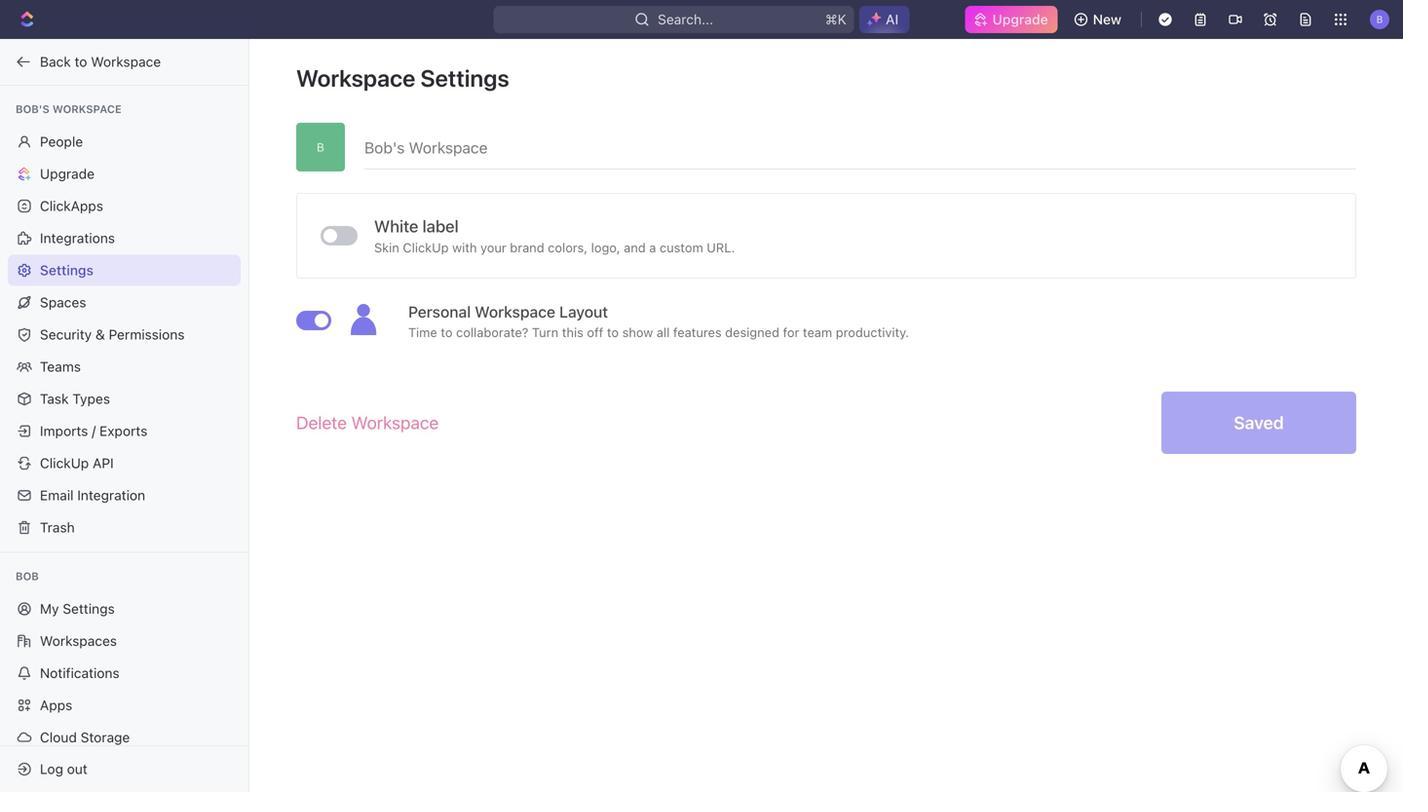 Task type: locate. For each thing, give the bounding box(es) containing it.
0 horizontal spatial upgrade
[[40, 166, 95, 182]]

show
[[623, 325, 653, 340]]

my settings link
[[8, 594, 241, 625]]

integration
[[77, 487, 145, 504]]

delete
[[296, 412, 347, 433]]

to down personal
[[441, 325, 453, 340]]

workspace
[[91, 54, 161, 70], [296, 64, 416, 92], [52, 103, 122, 116], [475, 303, 556, 321], [351, 412, 439, 433]]

bob's workspace
[[16, 103, 122, 116]]

1 horizontal spatial upgrade
[[993, 11, 1049, 27]]

clickapps
[[40, 198, 103, 214]]

1 horizontal spatial clickup
[[403, 240, 449, 255]]

my settings
[[40, 601, 115, 617]]

⌘k
[[826, 11, 847, 27]]

delete workspace button
[[296, 402, 439, 445]]

clickup down imports
[[40, 455, 89, 471]]

1 vertical spatial settings
[[40, 262, 94, 278]]

trash
[[40, 520, 75, 536]]

imports / exports
[[40, 423, 148, 439]]

upgrade link
[[966, 6, 1058, 33], [8, 158, 241, 190]]

clickup
[[403, 240, 449, 255], [40, 455, 89, 471]]

workspace for personal workspace layout time to collaborate? turn this off to show all features designed for team productivity.
[[475, 303, 556, 321]]

exports
[[100, 423, 148, 439]]

workspace inside personal workspace layout time to collaborate? turn this off to show all features designed for team productivity.
[[475, 303, 556, 321]]

skin
[[374, 240, 400, 255]]

designed
[[726, 325, 780, 340]]

to right off
[[607, 325, 619, 340]]

colors,
[[548, 240, 588, 255]]

0 horizontal spatial upgrade link
[[8, 158, 241, 190]]

security & permissions link
[[8, 319, 241, 350]]

brand
[[510, 240, 545, 255]]

this
[[562, 325, 584, 340]]

b inside dropdown button
[[1377, 13, 1384, 25]]

notifications link
[[8, 658, 241, 689]]

upgrade left new button
[[993, 11, 1049, 27]]

email integration
[[40, 487, 145, 504]]

custom
[[660, 240, 704, 255]]

0 vertical spatial b
[[1377, 13, 1384, 25]]

saved button
[[1162, 392, 1357, 454]]

0 horizontal spatial clickup
[[40, 455, 89, 471]]

ai
[[886, 11, 899, 27]]

delete workspace
[[296, 412, 439, 433]]

upgrade
[[993, 11, 1049, 27], [40, 166, 95, 182]]

back
[[40, 54, 71, 70]]

2 vertical spatial settings
[[63, 601, 115, 617]]

upgrade link down people link
[[8, 158, 241, 190]]

teams
[[40, 359, 81, 375]]

teams link
[[8, 351, 241, 383]]

1 horizontal spatial b
[[1377, 13, 1384, 25]]

0 vertical spatial settings
[[421, 64, 510, 92]]

0 vertical spatial upgrade
[[993, 11, 1049, 27]]

task
[[40, 391, 69, 407]]

email
[[40, 487, 74, 504]]

ai button
[[860, 6, 910, 33]]

2 horizontal spatial to
[[607, 325, 619, 340]]

settings
[[421, 64, 510, 92], [40, 262, 94, 278], [63, 601, 115, 617]]

log out
[[40, 761, 88, 777]]

cloud storage link
[[8, 722, 241, 754]]

0 vertical spatial clickup
[[403, 240, 449, 255]]

permissions
[[109, 327, 185, 343]]

0 horizontal spatial to
[[75, 54, 87, 70]]

settings for workspace
[[421, 64, 510, 92]]

b button
[[1365, 4, 1396, 35]]

spaces link
[[8, 287, 241, 318]]

clickup down label
[[403, 240, 449, 255]]

trash link
[[8, 512, 241, 544]]

to right back
[[75, 54, 87, 70]]

upgrade for the left "upgrade" link
[[40, 166, 95, 182]]

off
[[587, 325, 604, 340]]

b
[[1377, 13, 1384, 25], [317, 140, 325, 154]]

cloud
[[40, 730, 77, 746]]

log
[[40, 761, 63, 777]]

1 vertical spatial clickup
[[40, 455, 89, 471]]

bob's
[[16, 103, 50, 116]]

white label skin clickup with your brand colors, logo, and a custom url.
[[374, 216, 735, 255]]

1 horizontal spatial to
[[441, 325, 453, 340]]

imports / exports link
[[8, 416, 241, 447]]

1 vertical spatial upgrade link
[[8, 158, 241, 190]]

1 vertical spatial b
[[317, 140, 325, 154]]

storage
[[81, 730, 130, 746]]

upgrade link left new button
[[966, 6, 1058, 33]]

0 vertical spatial upgrade link
[[966, 6, 1058, 33]]

bob
[[16, 570, 39, 583]]

settings for my
[[63, 601, 115, 617]]

to
[[75, 54, 87, 70], [441, 325, 453, 340], [607, 325, 619, 340]]

1 horizontal spatial upgrade link
[[966, 6, 1058, 33]]

Team Na﻿me text field
[[365, 123, 1357, 169]]

for
[[783, 325, 800, 340]]

upgrade up the "clickapps"
[[40, 166, 95, 182]]

features
[[674, 325, 722, 340]]

1 vertical spatial upgrade
[[40, 166, 95, 182]]



Task type: vqa. For each thing, say whether or not it's contained in the screenshot.
Settings to the middle
yes



Task type: describe. For each thing, give the bounding box(es) containing it.
clickup inside white label skin clickup with your brand colors, logo, and a custom url.
[[403, 240, 449, 255]]

types
[[72, 391, 110, 407]]

security & permissions
[[40, 327, 185, 343]]

my
[[40, 601, 59, 617]]

collaborate?
[[456, 325, 529, 340]]

people link
[[8, 126, 241, 157]]

layout
[[560, 303, 608, 321]]

clickup api
[[40, 455, 114, 471]]

all
[[657, 325, 670, 340]]

your
[[481, 240, 507, 255]]

new
[[1094, 11, 1122, 27]]

0 horizontal spatial b
[[317, 140, 325, 154]]

workspace settings
[[296, 64, 510, 92]]

log out button
[[8, 754, 232, 785]]

personal
[[408, 303, 471, 321]]

back to workspace button
[[8, 46, 231, 78]]

search...
[[658, 11, 714, 27]]

white
[[374, 216, 419, 236]]

workspace for bob's workspace
[[52, 103, 122, 116]]

people
[[40, 134, 83, 150]]

out
[[67, 761, 88, 777]]

settings link
[[8, 255, 241, 286]]

task types link
[[8, 384, 241, 415]]

apps
[[40, 698, 72, 714]]

&
[[96, 327, 105, 343]]

clickapps link
[[8, 191, 241, 222]]

security
[[40, 327, 92, 343]]

notifications
[[40, 665, 120, 681]]

with
[[452, 240, 477, 255]]

and
[[624, 240, 646, 255]]

label
[[423, 216, 459, 236]]

integrations
[[40, 230, 115, 246]]

apps link
[[8, 690, 241, 721]]

/
[[92, 423, 96, 439]]

cloud storage
[[40, 730, 130, 746]]

api
[[93, 455, 114, 471]]

task types
[[40, 391, 110, 407]]

workspace for delete workspace
[[351, 412, 439, 433]]

url.
[[707, 240, 735, 255]]

to inside button
[[75, 54, 87, 70]]

back to workspace
[[40, 54, 161, 70]]

time
[[408, 325, 438, 340]]

productivity.
[[836, 325, 910, 340]]

team
[[803, 325, 833, 340]]

email integration link
[[8, 480, 241, 511]]

imports
[[40, 423, 88, 439]]

turn
[[532, 325, 559, 340]]

clickup api link
[[8, 448, 241, 479]]

saved
[[1234, 412, 1285, 433]]

a
[[650, 240, 656, 255]]

new button
[[1066, 4, 1134, 35]]

integrations link
[[8, 223, 241, 254]]

workspaces link
[[8, 626, 241, 657]]

workspaces
[[40, 633, 117, 649]]

logo,
[[591, 240, 621, 255]]

spaces
[[40, 294, 86, 311]]

personal workspace layout time to collaborate? turn this off to show all features designed for team productivity.
[[408, 303, 910, 340]]

upgrade for "upgrade" link to the top
[[993, 11, 1049, 27]]



